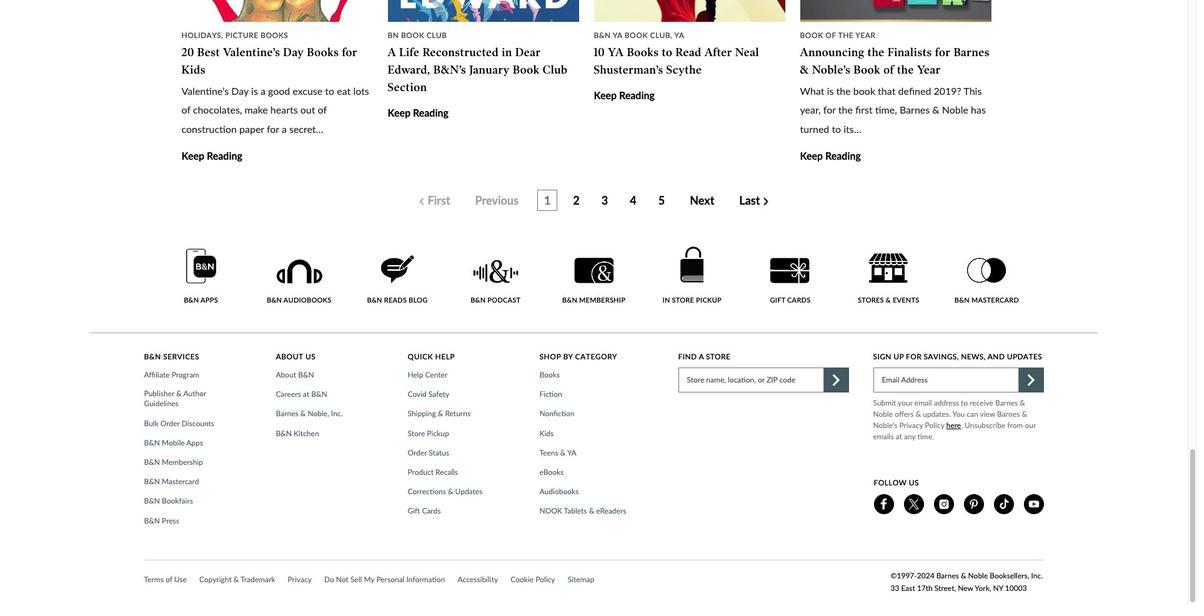 Task type: vqa. For each thing, say whether or not it's contained in the screenshot.


Task type: locate. For each thing, give the bounding box(es) containing it.
noble's down announcing
[[812, 63, 851, 77]]

b&n for b&n reads blog
[[367, 296, 382, 304]]

to up you
[[961, 399, 968, 408]]

podcast
[[488, 296, 521, 304]]

is inside what is the book that defined 2019? this year, for the first time, barnes & noble has turned to its…
[[827, 85, 834, 97]]

book inside b&n ya book club , ya 10 ya books to read after neal shusterman's scythe
[[625, 30, 648, 40]]

of up that
[[884, 63, 894, 77]]

keep reading down section
[[388, 107, 449, 119]]

covid safety
[[408, 390, 449, 399]]

reconstructed
[[423, 45, 499, 59]]

to left its…
[[832, 123, 841, 135]]

0 horizontal spatial order
[[160, 419, 180, 428]]

help down quick
[[408, 371, 423, 380]]

from
[[1007, 421, 1023, 431]]

noble down 2019? on the right top of the page
[[942, 104, 968, 116]]

audiobooks
[[284, 296, 331, 304]]

0 vertical spatial valentine's
[[223, 45, 280, 59]]

©1997-2024 barnes & noble booksellers, inc. 33 east 17th street, new york, ny 10003
[[891, 572, 1043, 594]]

copyright &                     trademark link
[[199, 576, 275, 585]]

1 horizontal spatial privacy
[[899, 421, 923, 431]]

1 horizontal spatial store
[[687, 376, 704, 385]]

bn book club link
[[388, 30, 447, 40]]

product
[[408, 468, 434, 477]]

reading for keep reading link below turned
[[825, 150, 861, 162]]

reading down its…
[[825, 150, 861, 162]]

valentine's up chocolates,
[[182, 85, 229, 97]]

2 horizontal spatial club
[[650, 30, 670, 40]]

nook
[[540, 507, 562, 516]]

tablets
[[564, 507, 587, 516]]

0 vertical spatial at
[[303, 390, 309, 399]]

books inside b&n ya book club , ya 10 ya books to read after neal shusterman's scythe
[[627, 45, 659, 59]]

publisher
[[144, 389, 174, 399]]

emails
[[873, 432, 894, 442]]

at right emails
[[896, 432, 902, 442]]

for
[[342, 45, 357, 59], [935, 45, 951, 59], [823, 104, 836, 116], [267, 123, 279, 135], [906, 352, 922, 362]]

nonfiction link
[[540, 410, 578, 420]]

store for pickup
[[408, 429, 425, 438]]

reading down shusterman's
[[619, 89, 655, 101]]

cards
[[422, 507, 441, 516]]

order up product
[[408, 448, 427, 458]]

2 vertical spatial a
[[699, 352, 704, 362]]

b&n left reads
[[367, 296, 382, 304]]

order inside order status link
[[408, 448, 427, 458]]

quick
[[408, 352, 433, 362]]

1 is from the left
[[251, 85, 258, 97]]

kids up teens
[[540, 429, 554, 438]]

after
[[705, 45, 732, 59]]

a left good
[[260, 85, 265, 97]]

store for name,
[[687, 376, 704, 385]]

publisher & author guidelines
[[144, 389, 206, 409]]

book up book
[[854, 63, 881, 77]]

store left name,
[[687, 376, 704, 385]]

reading down section
[[413, 107, 449, 119]]

books link
[[540, 371, 564, 381]]

b&n up noble, inc.
[[311, 390, 327, 399]]

here
[[946, 421, 961, 431]]

a
[[388, 45, 396, 59]]

barnes inside barnes & noble, inc. link
[[276, 410, 298, 419]]

to left eat
[[325, 85, 334, 97]]

at right careers
[[303, 390, 309, 399]]

read announcing the finalists for barnes & noble's book of the year image
[[800, 0, 991, 22]]

1 horizontal spatial ,
[[670, 30, 673, 40]]

about up careers
[[276, 371, 296, 380]]

trademark
[[241, 576, 275, 585]]

policy
[[925, 421, 944, 431], [536, 576, 555, 585]]

audiobooks
[[540, 487, 579, 497]]

b&n membership link
[[560, 258, 628, 304]]

safety
[[429, 390, 449, 399]]

barnes down careers
[[276, 410, 298, 419]]

0 horizontal spatial noble's
[[812, 63, 851, 77]]

& right copyright
[[234, 576, 239, 585]]

policy right the "cookie"
[[536, 576, 555, 585]]

& down 2019? on the right top of the page
[[932, 104, 940, 116]]

is up 'make'
[[251, 85, 258, 97]]

1 vertical spatial order
[[408, 448, 427, 458]]

0 vertical spatial kids
[[182, 63, 206, 77]]

1 horizontal spatial noble's
[[873, 421, 898, 431]]

0 vertical spatial privacy
[[899, 421, 923, 431]]

shipping & returns
[[408, 410, 471, 419]]

keep down shusterman's
[[594, 89, 617, 101]]

b&n inside b&n ya book club , ya 10 ya books to read after neal shusterman's scythe
[[594, 30, 611, 40]]

& up from at the bottom right of the page
[[1020, 399, 1025, 408]]

0 horizontal spatial a
[[260, 85, 265, 97]]

about up 'about b&n'
[[276, 352, 303, 362]]

reading for keep reading link underneath shusterman's
[[619, 89, 655, 101]]

b&n press link
[[144, 516, 183, 527]]

year right the
[[856, 30, 876, 40]]

2 vertical spatial store
[[408, 429, 425, 438]]

reading
[[619, 89, 655, 101], [413, 107, 449, 119], [207, 150, 242, 162], [825, 150, 861, 162]]

0 vertical spatial store
[[706, 352, 731, 362]]

books down b&n ya book club link
[[627, 45, 659, 59]]

.
[[961, 421, 963, 431]]

b&n left kitchen
[[276, 429, 292, 438]]

1 horizontal spatial help
[[435, 352, 455, 362]]

b&n for b&n membership
[[144, 458, 160, 467]]

2 is from the left
[[827, 85, 834, 97]]

1 horizontal spatial year
[[917, 63, 941, 77]]

for right "year,"
[[823, 104, 836, 116]]

about for about us
[[276, 352, 303, 362]]

book up shusterman's
[[625, 30, 648, 40]]

0 vertical spatial help
[[435, 352, 455, 362]]

day inside valentine's day is a good excuse to eat lots of chocolates, make hearts out of construction paper for a secret…
[[231, 85, 249, 97]]

for inside valentine's day is a good excuse to eat lots of chocolates, make hearts out of construction paper for a secret…
[[267, 123, 279, 135]]

2 vertical spatial noble
[[968, 572, 988, 581]]

that
[[878, 85, 896, 97]]

noble's up emails
[[873, 421, 898, 431]]

first
[[428, 193, 450, 207]]

store up name,
[[706, 352, 731, 362]]

b&n left mastercard
[[955, 296, 970, 304]]

0 vertical spatial noble
[[942, 104, 968, 116]]

shipping & returns link
[[408, 410, 474, 420]]

& inside publisher & author guidelines
[[176, 389, 182, 399]]

& left author
[[176, 389, 182, 399]]

cookie                     policy link
[[511, 576, 555, 585]]

sign up for savings, news, and updates
[[873, 352, 1042, 362]]

personal
[[376, 576, 405, 585]]

noble
[[942, 104, 968, 116], [873, 410, 893, 419], [968, 572, 988, 581]]

savings,
[[924, 352, 959, 362]]

pickup
[[696, 296, 722, 304]]

to inside what is the book that defined 2019? this year, for the first time, barnes & noble has turned to its…
[[832, 123, 841, 135]]

b&n
[[594, 30, 611, 40], [184, 296, 199, 304], [267, 296, 282, 304], [367, 296, 382, 304], [471, 296, 486, 304], [562, 296, 577, 304], [955, 296, 970, 304], [144, 352, 161, 362], [298, 371, 314, 380], [311, 390, 327, 399], [276, 429, 292, 438], [144, 438, 160, 448], [144, 458, 160, 467], [144, 477, 160, 487], [144, 497, 160, 506], [144, 516, 160, 526]]

barnes down defined
[[900, 104, 930, 116]]

order right bulk
[[160, 419, 180, 428]]

1 vertical spatial store
[[687, 376, 704, 385]]

keep down construction at left top
[[182, 150, 204, 162]]

fiction link
[[540, 390, 566, 400]]

b&n for b&n membership
[[562, 296, 577, 304]]

2 horizontal spatial store
[[706, 352, 731, 362]]

b&n reads blog
[[367, 296, 428, 304]]

0 horizontal spatial day
[[231, 85, 249, 97]]

barnes up this
[[954, 45, 990, 59]]

help up center
[[435, 352, 455, 362]]

the left finalists at the right of page
[[868, 45, 885, 59]]

quick help
[[408, 352, 455, 362]]

ebooks link
[[540, 468, 567, 478]]

services
[[163, 352, 199, 362]]

noble down submit on the bottom right of page
[[873, 410, 893, 419]]

barnes up view
[[995, 399, 1018, 408]]

1 vertical spatial about
[[276, 371, 296, 380]]

privacy down offers
[[899, 421, 923, 431]]

for right 'paper'
[[267, 123, 279, 135]]

ya up shusterman's
[[613, 30, 622, 40]]

reading for keep reading link underneath section
[[413, 107, 449, 119]]

&
[[800, 63, 809, 77], [932, 104, 940, 116], [886, 296, 891, 304], [176, 389, 182, 399], [1020, 399, 1025, 408], [300, 410, 306, 419], [438, 410, 443, 419], [916, 410, 921, 419], [1022, 410, 1027, 419], [560, 448, 566, 458], [448, 487, 453, 497], [589, 507, 594, 516], [961, 572, 966, 581], [234, 576, 239, 585]]

new
[[958, 584, 973, 594]]

0 vertical spatial order
[[160, 419, 180, 428]]

10
[[594, 45, 605, 59]]

& up our
[[1022, 410, 1027, 419]]

20 best valentine's day books for kids link
[[182, 45, 357, 77]]

1 vertical spatial a
[[282, 123, 287, 135]]

1 horizontal spatial is
[[827, 85, 834, 97]]

gift cards link
[[757, 258, 824, 304]]

for right finalists at the right of page
[[935, 45, 951, 59]]

for right up
[[906, 352, 922, 362]]

0 horizontal spatial privacy
[[288, 576, 312, 585]]

reading down construction at left top
[[207, 150, 242, 162]]

read 20 best valentine's day books for kids image
[[182, 0, 373, 22]]

2 about from the top
[[276, 371, 296, 380]]

©1997-
[[891, 572, 917, 581]]

you
[[953, 410, 965, 419]]

1 , from the left
[[221, 30, 223, 40]]

teens
[[540, 448, 558, 458]]

2 , from the left
[[670, 30, 673, 40]]

1 vertical spatial kids
[[540, 429, 554, 438]]

1 vertical spatial day
[[231, 85, 249, 97]]

for inside what is the book that defined 2019? this year, for the first time, barnes & noble has turned to its…
[[823, 104, 836, 116]]

kitchen
[[294, 429, 319, 438]]

0 vertical spatial a
[[260, 85, 265, 97]]

0 vertical spatial about
[[276, 352, 303, 362]]

updates.
[[923, 410, 951, 419]]

1 vertical spatial at
[[896, 432, 902, 442]]

keep reading link down shusterman's
[[594, 89, 655, 101]]

b&n membership
[[144, 458, 203, 467]]

apps
[[186, 438, 203, 448]]

a right find
[[699, 352, 704, 362]]

help
[[435, 352, 455, 362], [408, 371, 423, 380]]

b&n up b&n bookfairs
[[144, 477, 160, 487]]

b&n for b&n press
[[144, 516, 160, 526]]

gift cards link
[[408, 507, 444, 517]]

b&n down bulk
[[144, 438, 160, 448]]

1 horizontal spatial order
[[408, 448, 427, 458]]

keep for keep reading link underneath section
[[388, 107, 411, 119]]

sitemap link
[[568, 576, 594, 585]]

4 link
[[624, 190, 643, 210]]

b&n up the b&n mastercard
[[144, 458, 160, 467]]

0 vertical spatial day
[[283, 45, 304, 59]]

for up eat
[[342, 45, 357, 59]]

a life reconstructed in dear edward, b&n's january book club section link
[[388, 45, 568, 94]]

1 horizontal spatial at
[[896, 432, 902, 442]]

b&n up b&n press at the bottom of the page
[[144, 497, 160, 506]]

valentine's inside valentine's day is a good excuse to eat lots of chocolates, make hearts out of construction paper for a secret…
[[182, 85, 229, 97]]

news,
[[961, 352, 986, 362]]

my
[[364, 576, 374, 585]]

& down careers at b&n link
[[300, 410, 306, 419]]

& up what
[[800, 63, 809, 77]]

privacy left "do" on the bottom of page
[[288, 576, 312, 585]]

1 horizontal spatial policy
[[925, 421, 944, 431]]

finalists
[[888, 45, 932, 59]]

best
[[197, 45, 220, 59]]

location,
[[728, 376, 756, 385]]

club inside b&n ya book club , ya 10 ya books to read after neal shusterman's scythe
[[650, 30, 670, 40]]

Store name, location, or ZIP                                 code text field
[[678, 368, 824, 393]]

is right what
[[827, 85, 834, 97]]

barnes up street,
[[936, 572, 959, 581]]

1 vertical spatial valentine's
[[182, 85, 229, 97]]

, left picture
[[221, 30, 223, 40]]

about us
[[276, 352, 316, 362]]

bulk order discounts
[[144, 419, 214, 428]]

1 horizontal spatial day
[[283, 45, 304, 59]]

fiction
[[540, 390, 562, 399]]

0 vertical spatial policy
[[925, 421, 944, 431]]

b&n left press
[[144, 516, 160, 526]]

b&n apps link
[[167, 248, 235, 304]]

0 horizontal spatial kids
[[182, 63, 206, 77]]

keep down section
[[388, 107, 411, 119]]

mastercard
[[972, 296, 1019, 304]]

0 horizontal spatial is
[[251, 85, 258, 97]]

& inside what is the book that defined 2019? this year, for the first time, barnes & noble has turned to its…
[[932, 104, 940, 116]]

keep reading link down construction at left top
[[182, 150, 242, 162]]

2019?
[[934, 85, 961, 97]]

noble inside what is the book that defined 2019? this year, for the first time, barnes & noble has turned to its…
[[942, 104, 968, 116]]

1 vertical spatial noble's
[[873, 421, 898, 431]]

a
[[260, 85, 265, 97], [282, 123, 287, 135], [699, 352, 704, 362]]

b&n up 'affiliate' at the left of page
[[144, 352, 161, 362]]

, left ya link
[[670, 30, 673, 40]]

3
[[602, 193, 608, 207]]

0 horizontal spatial store
[[408, 429, 425, 438]]

noble up 'york,'
[[968, 572, 988, 581]]

5 link
[[652, 190, 671, 210]]

& right the tablets
[[589, 507, 594, 516]]

not
[[336, 576, 349, 585]]

kids
[[182, 63, 206, 77], [540, 429, 554, 438]]

do                     not sell my personal information link
[[324, 576, 445, 585]]

books up "fiction"
[[540, 371, 560, 380]]

b&n left podcast
[[471, 296, 486, 304]]

2 horizontal spatial a
[[699, 352, 704, 362]]

1 vertical spatial policy
[[536, 576, 555, 585]]

day inside holidays , picture books 20 best valentine's day books for kids
[[283, 45, 304, 59]]

barnes & noble, inc. link
[[276, 410, 346, 420]]

affiliate program
[[144, 371, 199, 380]]

1 horizontal spatial a
[[282, 123, 287, 135]]

1 about from the top
[[276, 352, 303, 362]]

a down hearts
[[282, 123, 287, 135]]

& inside the ©1997-2024 barnes & noble booksellers, inc. 33 east 17th street, new york, ny 10003
[[961, 572, 966, 581]]

january
[[469, 63, 510, 77]]

1 vertical spatial help
[[408, 371, 423, 380]]

0 vertical spatial noble's
[[812, 63, 851, 77]]

0 horizontal spatial year
[[856, 30, 876, 40]]

valentine's
[[223, 45, 280, 59], [182, 85, 229, 97]]

eat
[[337, 85, 351, 97]]

keep reading down shusterman's
[[594, 89, 655, 101]]

0 horizontal spatial ,
[[221, 30, 223, 40]]

barnes inside book of the year announcing the finalists for barnes & noble's book of the year
[[954, 45, 990, 59]]

1 vertical spatial year
[[917, 63, 941, 77]]

valentine's down picture books link
[[223, 45, 280, 59]]

b&n left apps
[[184, 296, 199, 304]]

0 horizontal spatial at
[[303, 390, 309, 399]]

b&n left audiobooks
[[267, 296, 282, 304]]

1 vertical spatial noble
[[873, 410, 893, 419]]

0 vertical spatial year
[[856, 30, 876, 40]]

b&n for b&n services
[[144, 352, 161, 362]]

book left of
[[800, 30, 823, 40]]

b&n down the us
[[298, 371, 314, 380]]



Task type: describe. For each thing, give the bounding box(es) containing it.
blog
[[409, 296, 428, 304]]

ya link
[[674, 30, 684, 40]]

year,
[[800, 104, 821, 116]]

discounts
[[182, 419, 214, 428]]

updates
[[1007, 352, 1042, 362]]

b&n bookfairs
[[144, 497, 193, 506]]

address
[[901, 376, 928, 385]]

turned
[[800, 123, 829, 135]]

b&n for b&n bookfairs
[[144, 497, 160, 506]]

b&n for b&n mobile apps
[[144, 438, 160, 448]]

mastercard
[[162, 477, 199, 487]]

valentine's inside holidays , picture books 20 best valentine's day books for kids
[[223, 45, 280, 59]]

to inside valentine's day is a good excuse to eat lots of chocolates, make hearts out of construction paper for a secret…
[[325, 85, 334, 97]]

valentine's day is a good excuse to eat lots of chocolates, make hearts out of construction paper for a secret…
[[182, 85, 369, 135]]

to inside submit your email address to receive barnes & noble offers & updates. you can view barnes & noble's privacy policy
[[961, 399, 968, 408]]

& down email
[[916, 410, 921, 419]]

policy inside submit your email address to receive barnes & noble offers & updates. you can view barnes & noble's privacy policy
[[925, 421, 944, 431]]

b&n audiobooks
[[267, 296, 331, 304]]

copyright
[[199, 576, 232, 585]]

terms of                     use link
[[144, 576, 187, 585]]

help center link
[[408, 371, 451, 381]]

barnes & noble, inc.
[[276, 410, 343, 419]]

cards
[[787, 296, 811, 304]]

barnes inside what is the book that defined 2019? this year, for the first time, barnes & noble has turned to its…
[[900, 104, 930, 116]]

section
[[388, 80, 427, 94]]

of
[[826, 30, 836, 40]]

kids link
[[540, 429, 557, 439]]

good
[[268, 85, 290, 97]]

life
[[399, 45, 420, 59]]

book down dear
[[513, 63, 540, 77]]

, inside holidays , picture books 20 best valentine's day books for kids
[[221, 30, 223, 40]]

for inside book of the year announcing the finalists for barnes & noble's book of the year
[[935, 45, 951, 59]]

last link
[[733, 190, 776, 210]]

careers at b&n link
[[276, 390, 331, 400]]

reading for keep reading link underneath construction at left top
[[207, 150, 242, 162]]

& right stores
[[886, 296, 891, 304]]

3 link
[[595, 190, 614, 210]]

keep reading down turned
[[800, 150, 861, 162]]

b&n membership
[[562, 296, 626, 304]]

in
[[502, 45, 512, 59]]

offers
[[895, 410, 914, 419]]

noble, inc.
[[308, 410, 343, 419]]

the left book
[[836, 85, 851, 97]]

gift
[[770, 296, 785, 304]]

email address
[[882, 376, 928, 385]]

make
[[245, 104, 268, 116]]

33
[[891, 584, 899, 594]]

of up construction at left top
[[182, 104, 190, 116]]

to inside b&n ya book club , ya 10 ya books to read after neal shusterman's scythe
[[662, 45, 673, 59]]

b&n mobile apps
[[144, 438, 203, 448]]

street,
[[935, 584, 956, 594]]

0 horizontal spatial policy
[[536, 576, 555, 585]]

of left use on the left of the page
[[166, 576, 172, 585]]

ya right teens
[[567, 448, 576, 458]]

the left first
[[838, 104, 853, 116]]

privacy inside submit your email address to receive barnes & noble offers & updates. you can view barnes & noble's privacy policy
[[899, 421, 923, 431]]

b&n audiobooks link
[[265, 259, 333, 304]]

order inside bulk order discounts link
[[160, 419, 180, 428]]

b&n for b&n audiobooks
[[267, 296, 282, 304]]

accessibility
[[458, 576, 498, 585]]

kids inside holidays , picture books 20 best valentine's day books for kids
[[182, 63, 206, 77]]

17th
[[917, 584, 933, 594]]

nonfiction
[[540, 410, 574, 419]]

noble's inside book of the year announcing the finalists for barnes & noble's book of the year
[[812, 63, 851, 77]]

submit your email address to receive barnes & noble offers & updates. you can view barnes & noble's privacy policy
[[873, 399, 1027, 431]]

5
[[658, 193, 665, 207]]

read a life reconstructed in dear edward, b&n's january book club section image
[[388, 0, 579, 22]]

4
[[630, 193, 636, 207]]

what is the book that defined 2019? this year, for the first time, barnes & noble has turned to its…
[[800, 85, 986, 135]]

nook tablets & ereaders
[[540, 507, 626, 516]]

store
[[672, 296, 694, 304]]

1 vertical spatial privacy
[[288, 576, 312, 585]]

corrections & updates
[[408, 487, 483, 497]]

books up the excuse
[[307, 45, 339, 59]]

covid
[[408, 390, 427, 399]]

1 horizontal spatial club
[[543, 63, 568, 77]]

b&n for b&n kitchen
[[276, 429, 292, 438]]

us
[[305, 352, 316, 362]]

status
[[429, 448, 449, 458]]

at inside . unsubscribe from our emails at                         any time.
[[896, 432, 902, 442]]

is inside valentine's day is a good excuse to eat lots of chocolates, make hearts out of construction paper for a secret…
[[251, 85, 258, 97]]

shusterman's
[[594, 63, 663, 77]]

& right teens
[[560, 448, 566, 458]]

b&n press
[[144, 516, 179, 526]]

& left returns on the left bottom of the page
[[438, 410, 443, 419]]

b&n for b&n podcast
[[471, 296, 486, 304]]

keep for keep reading link underneath shusterman's
[[594, 89, 617, 101]]

gift cards
[[408, 507, 441, 516]]

books inside books link
[[540, 371, 560, 380]]

ya up read at the top of page
[[674, 30, 684, 40]]

keep for keep reading link underneath construction at left top
[[182, 150, 204, 162]]

mobile
[[162, 438, 185, 448]]

picture
[[225, 30, 258, 40]]

1 horizontal spatial kids
[[540, 429, 554, 438]]

of inside book of the year announcing the finalists for barnes & noble's book of the year
[[884, 63, 894, 77]]

view
[[980, 410, 995, 419]]

keep reading link down turned
[[800, 150, 861, 162]]

& inside book of the year announcing the finalists for barnes & noble's book of the year
[[800, 63, 809, 77]]

b&n for b&n apps
[[184, 296, 199, 304]]

barnes up from at the bottom right of the page
[[997, 410, 1020, 419]]

the down finalists at the right of page
[[897, 63, 914, 77]]

bulk order discounts link
[[144, 419, 218, 429]]

sell
[[350, 576, 362, 585]]

affiliate program link
[[144, 371, 203, 381]]

& left updates
[[448, 487, 453, 497]]

b&n for b&n ya book club , ya 10 ya books to read after neal shusterman's scythe
[[594, 30, 611, 40]]

barnes inside the ©1997-2024 barnes & noble booksellers, inc. 33 east 17th street, new york, ny 10003
[[936, 572, 959, 581]]

b&n mastercard link
[[144, 477, 203, 488]]

follow us
[[874, 479, 919, 488]]

ya right 10
[[608, 45, 624, 59]]

privacy link
[[288, 576, 312, 585]]

can
[[967, 410, 978, 419]]

lots
[[353, 85, 369, 97]]

, inside b&n ya book club , ya 10 ya books to read after neal shusterman's scythe
[[670, 30, 673, 40]]

holidays link
[[182, 30, 221, 40]]

teens & ya
[[540, 448, 576, 458]]

read 10 ya books to read after neal shusterman's scythe image
[[594, 0, 785, 22]]

up
[[894, 352, 904, 362]]

0 horizontal spatial club
[[427, 30, 447, 40]]

0 horizontal spatial help
[[408, 371, 423, 380]]

b&n podcast
[[471, 296, 521, 304]]

b&n for b&n mastercard
[[955, 296, 970, 304]]

book of the year link
[[800, 30, 876, 40]]

noble's inside submit your email address to receive barnes & noble offers & updates. you can view barnes & noble's privacy policy
[[873, 421, 898, 431]]

noble inside submit your email address to receive barnes & noble offers & updates. you can view barnes & noble's privacy policy
[[873, 410, 893, 419]]

keep for keep reading link below turned
[[800, 150, 823, 162]]

2024
[[917, 572, 934, 581]]

about for about b&n
[[276, 371, 296, 380]]

b&n membership link
[[144, 458, 207, 468]]

use
[[174, 576, 187, 585]]

Email Address text field
[[873, 368, 1019, 393]]

gift
[[408, 507, 420, 516]]

do                     not sell my personal information
[[324, 576, 445, 585]]

of right out
[[318, 104, 327, 116]]

b&n mastercard link
[[953, 258, 1021, 304]]

receive
[[970, 399, 993, 408]]

b&n kitchen
[[276, 429, 319, 438]]

stores & events
[[858, 296, 919, 304]]

about b&n
[[276, 371, 314, 380]]

book up life
[[401, 30, 424, 40]]

b&n for b&n mastercard
[[144, 477, 160, 487]]

careers
[[276, 390, 301, 399]]

keep reading down construction at left top
[[182, 150, 242, 162]]

noble inside the ©1997-2024 barnes & noble booksellers, inc. 33 east 17th street, new york, ny 10003
[[968, 572, 988, 581]]

in store pickup
[[663, 296, 722, 304]]

submit
[[873, 399, 896, 408]]

keep reading link down section
[[388, 107, 449, 119]]

ereaders
[[596, 507, 626, 516]]

membership
[[579, 296, 626, 304]]

picture books link
[[225, 30, 288, 40]]

for inside holidays , picture books 20 best valentine's day books for kids
[[342, 45, 357, 59]]

books down read 20 best valentine's day books for kids image on the left
[[261, 30, 288, 40]]



